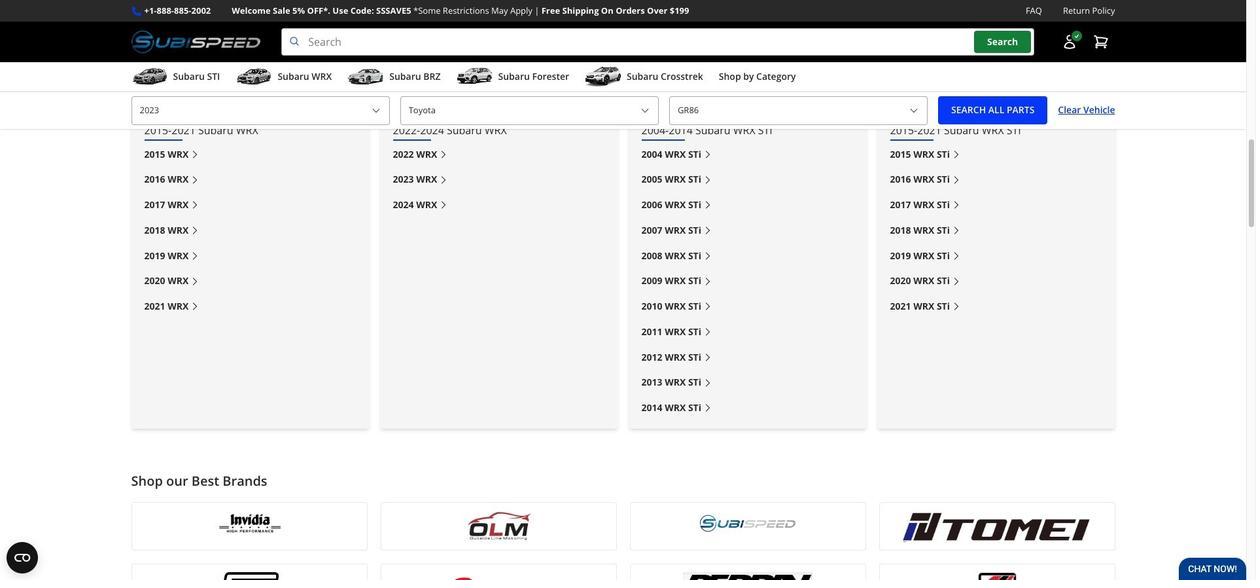 Task type: describe. For each thing, give the bounding box(es) containing it.
button image
[[1062, 34, 1078, 50]]

a subaru sti thumbnail image image
[[131, 67, 168, 86]]

a subaru forester thumbnail image image
[[457, 67, 493, 86]]

wrx sti mods image
[[629, 0, 867, 110]]

Select Model button
[[670, 96, 928, 125]]

factionfab logo image
[[389, 572, 608, 580]]

select year image
[[371, 105, 381, 116]]

open widget image
[[7, 542, 38, 573]]

a subaru crosstrek thumbnail image image
[[585, 67, 622, 86]]

2022-2024 wrx mods image
[[380, 0, 618, 110]]



Task type: locate. For each thing, give the bounding box(es) containing it.
grimmspeed logo image
[[140, 572, 359, 580]]

select make image
[[640, 105, 651, 116]]

a subaru brz thumbnail image image
[[348, 67, 384, 86]]

awe tuning logo image
[[888, 572, 1107, 580]]

subispeed logo image
[[639, 511, 858, 542]]

search input field
[[282, 28, 1035, 56]]

subispeed logo image
[[131, 28, 261, 56]]

Select Make button
[[400, 96, 659, 125]]

tomei logo image
[[888, 511, 1107, 542]]

a subaru wrx thumbnail image image
[[236, 67, 273, 86]]

perrin logo image
[[639, 572, 858, 580]]

Select Year button
[[131, 96, 390, 125]]

olm logo image
[[389, 511, 608, 542]]

2015-21 wrx mods image
[[131, 0, 370, 110]]

2015-2021 wrx sti aftermarket parts image
[[878, 0, 1116, 110]]

invidia logo image
[[140, 511, 359, 542]]

select model image
[[909, 105, 920, 116]]



Task type: vqa. For each thing, say whether or not it's contained in the screenshot.
"Tomei logo"
yes



